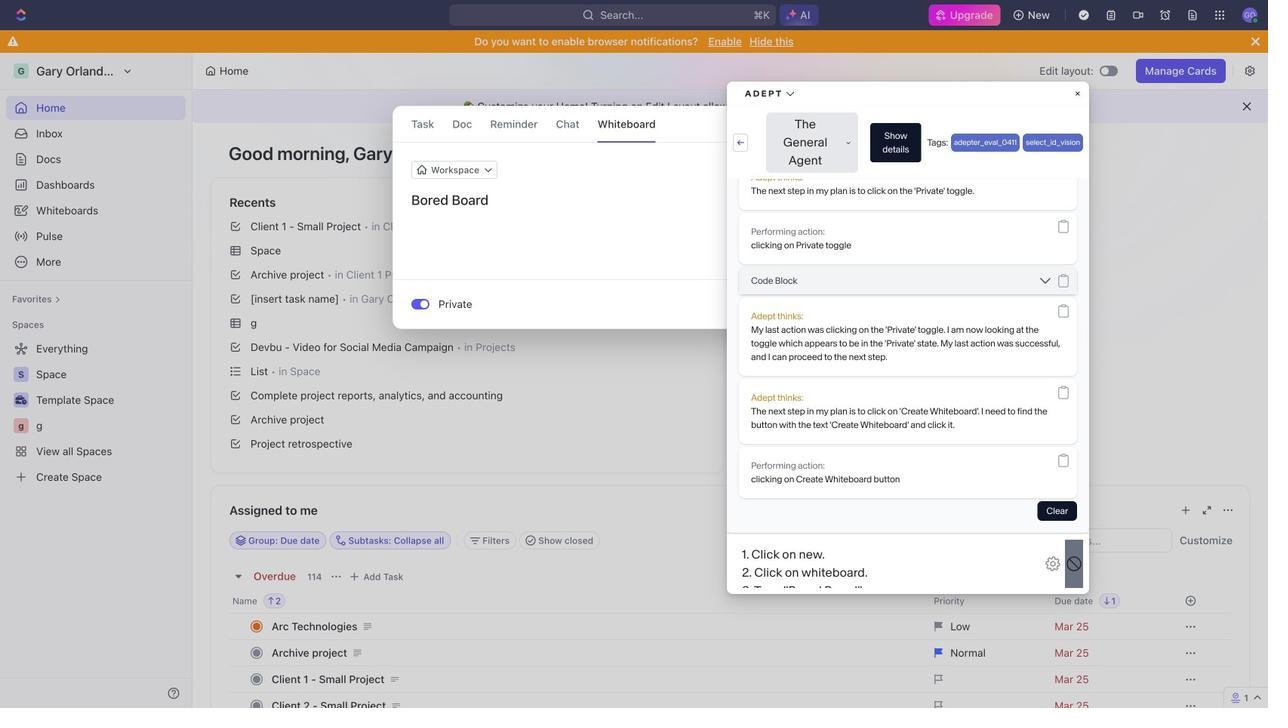 Task type: locate. For each thing, give the bounding box(es) containing it.
alert
[[193, 90, 1269, 123]]

tree
[[6, 337, 186, 489]]

Search tasks... text field
[[1021, 529, 1172, 552]]

dialog
[[393, 106, 876, 329]]

sidebar navigation
[[0, 53, 193, 708]]



Task type: describe. For each thing, give the bounding box(es) containing it.
tree inside sidebar navigation
[[6, 337, 186, 489]]

Name this Whiteboard... field
[[393, 191, 875, 209]]



Task type: vqa. For each thing, say whether or not it's contained in the screenshot.
TREE
yes



